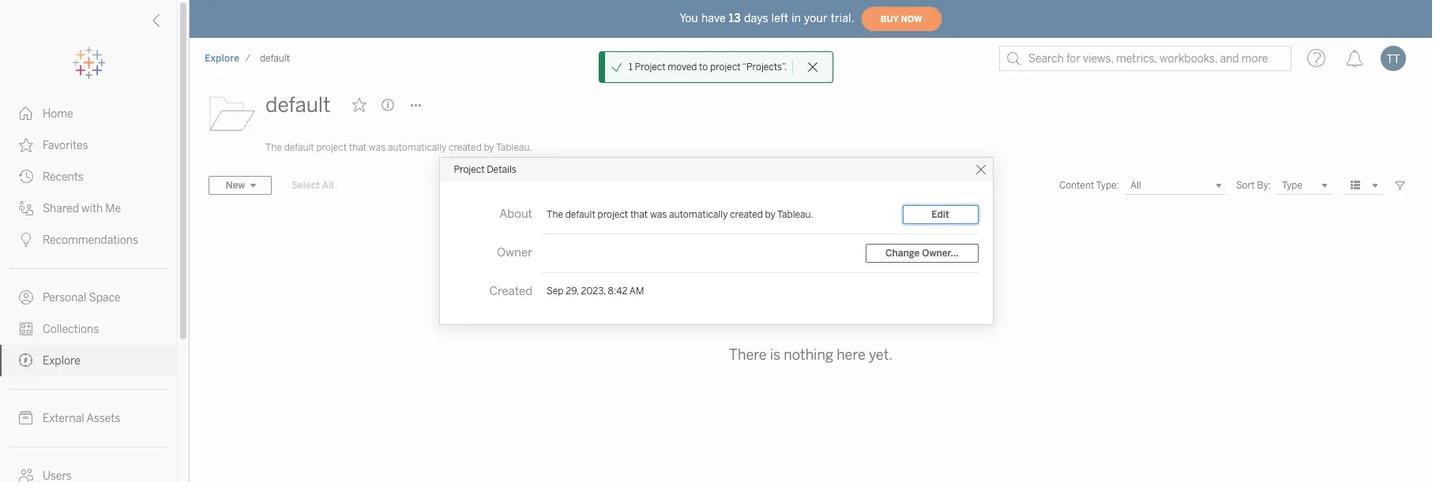 Task type: vqa. For each thing, say whether or not it's contained in the screenshot.
show labels icon
no



Task type: locate. For each thing, give the bounding box(es) containing it.
by text only_f5he34f image for favorites
[[19, 138, 33, 152]]

by text only_f5he34f image
[[19, 107, 33, 121], [19, 138, 33, 152], [19, 412, 33, 426]]

1 horizontal spatial project
[[635, 62, 666, 73]]

1 horizontal spatial was
[[650, 209, 667, 220]]

by text only_f5he34f image left home
[[19, 107, 33, 121]]

have
[[701, 11, 726, 25]]

by text only_f5he34f image inside recents link
[[19, 170, 33, 184]]

1 horizontal spatial automatically
[[669, 209, 728, 220]]

by text only_f5he34f image inside collections link
[[19, 322, 33, 336]]

explore for explore
[[43, 355, 80, 368]]

buy now button
[[861, 6, 942, 32]]

you
[[680, 11, 698, 25]]

edit button
[[902, 205, 978, 224]]

4 by text only_f5he34f image from the top
[[19, 291, 33, 305]]

yet.
[[869, 346, 893, 364]]

1 vertical spatial automatically
[[669, 209, 728, 220]]

1 vertical spatial the
[[547, 209, 563, 220]]

default
[[260, 53, 290, 64], [265, 92, 331, 118], [284, 142, 314, 153], [565, 209, 595, 220]]

project inside project details dialog
[[454, 164, 485, 175]]

select
[[291, 180, 320, 191]]

change
[[885, 248, 920, 259]]

the right about
[[547, 209, 563, 220]]

external assets link
[[0, 403, 177, 434]]

0 horizontal spatial project
[[454, 164, 485, 175]]

sep 29, 2023, 8:42 am
[[547, 286, 644, 297]]

2 vertical spatial by text only_f5he34f image
[[19, 412, 33, 426]]

project right to
[[710, 62, 741, 73]]

the
[[265, 142, 282, 153], [547, 209, 563, 220]]

default right /
[[260, 53, 290, 64]]

0 vertical spatial project
[[635, 62, 666, 73]]

favorites link
[[0, 130, 177, 161]]

automatically inside project details dialog
[[669, 209, 728, 220]]

1 vertical spatial project
[[316, 142, 347, 153]]

0 horizontal spatial was
[[369, 142, 386, 153]]

explore link left /
[[204, 52, 240, 65]]

1 horizontal spatial explore link
[[204, 52, 240, 65]]

explore inside 'main navigation. press the up and down arrow keys to access links.' element
[[43, 355, 80, 368]]

trial.
[[831, 11, 854, 25]]

0 vertical spatial project
[[710, 62, 741, 73]]

1 vertical spatial project
[[454, 164, 485, 175]]

here
[[837, 346, 866, 364]]

project left details on the top
[[454, 164, 485, 175]]

1 horizontal spatial the default project that was automatically created by tableau.
[[547, 209, 813, 220]]

by text only_f5he34f image inside recommendations link
[[19, 233, 33, 247]]

me
[[105, 202, 121, 216]]

1 vertical spatial that
[[630, 209, 648, 220]]

project inside dialog
[[598, 209, 628, 220]]

project up 8:42
[[598, 209, 628, 220]]

2 horizontal spatial project
[[710, 62, 741, 73]]

now
[[901, 14, 922, 24]]

0 vertical spatial tableau.
[[496, 142, 532, 153]]

1 vertical spatial the default project that was automatically created by tableau.
[[547, 209, 813, 220]]

1 project moved to project "projects".
[[628, 62, 787, 73]]

explore /
[[205, 53, 250, 64]]

29,
[[566, 286, 579, 297]]

1 horizontal spatial the
[[547, 209, 563, 220]]

0 horizontal spatial by
[[484, 142, 494, 153]]

2 by text only_f5he34f image from the top
[[19, 201, 33, 216]]

1 horizontal spatial created
[[730, 209, 763, 220]]

13
[[729, 11, 741, 25]]

was inside project details dialog
[[650, 209, 667, 220]]

type:
[[1096, 180, 1119, 191]]

default right about
[[565, 209, 595, 220]]

shared
[[43, 202, 79, 216]]

by text only_f5he34f image left external
[[19, 412, 33, 426]]

1 vertical spatial created
[[730, 209, 763, 220]]

by text only_f5he34f image inside home link
[[19, 107, 33, 121]]

1 vertical spatial by text only_f5he34f image
[[19, 138, 33, 152]]

the default project that was automatically created by tableau.
[[265, 142, 532, 153], [547, 209, 813, 220]]

by text only_f5he34f image inside favorites link
[[19, 138, 33, 152]]

2 vertical spatial project
[[598, 209, 628, 220]]

1 vertical spatial was
[[650, 209, 667, 220]]

3 by text only_f5he34f image from the top
[[19, 233, 33, 247]]

by text only_f5he34f image for collections
[[19, 322, 33, 336]]

by text only_f5he34f image left favorites
[[19, 138, 33, 152]]

by text only_f5he34f image for recommendations
[[19, 233, 33, 247]]

0 vertical spatial automatically
[[388, 142, 447, 153]]

6 by text only_f5he34f image from the top
[[19, 354, 33, 368]]

1 horizontal spatial project
[[598, 209, 628, 220]]

the inside project details dialog
[[547, 209, 563, 220]]

project right 1 at the left top
[[635, 62, 666, 73]]

was
[[369, 142, 386, 153], [650, 209, 667, 220]]

0 horizontal spatial the default project that was automatically created by tableau.
[[265, 142, 532, 153]]

0 horizontal spatial that
[[349, 142, 367, 153]]

content
[[1059, 180, 1094, 191]]

created
[[489, 284, 532, 299]]

select all button
[[281, 176, 344, 195]]

there is nothing here yet.
[[729, 346, 893, 364]]

explore link
[[204, 52, 240, 65], [0, 345, 177, 377]]

buy
[[880, 14, 899, 24]]

the up new popup button
[[265, 142, 282, 153]]

owner…
[[922, 248, 959, 259]]

personal
[[43, 291, 86, 305]]

1 project moved to project "projects". alert
[[628, 60, 787, 74]]

1 vertical spatial explore link
[[0, 345, 177, 377]]

0 vertical spatial explore
[[205, 53, 239, 64]]

explore
[[205, 53, 239, 64], [43, 355, 80, 368]]

created inside project details dialog
[[730, 209, 763, 220]]

by text only_f5he34f image inside external assets link
[[19, 412, 33, 426]]

1 horizontal spatial tableau.
[[777, 209, 813, 220]]

2023,
[[581, 286, 606, 297]]

0 vertical spatial by text only_f5he34f image
[[19, 107, 33, 121]]

0 horizontal spatial the
[[265, 142, 282, 153]]

default down the default element
[[265, 92, 331, 118]]

change owner…
[[885, 248, 959, 259]]

that
[[349, 142, 367, 153], [630, 209, 648, 220]]

success image
[[611, 62, 622, 73]]

by inside project details dialog
[[765, 209, 775, 220]]

project up all
[[316, 142, 347, 153]]

3 by text only_f5he34f image from the top
[[19, 412, 33, 426]]

0 vertical spatial explore link
[[204, 52, 240, 65]]

0 horizontal spatial automatically
[[388, 142, 447, 153]]

personal space
[[43, 291, 120, 305]]

"projects".
[[742, 62, 787, 73]]

0 vertical spatial the default project that was automatically created by tableau.
[[265, 142, 532, 153]]

/
[[245, 53, 250, 64]]

created
[[449, 142, 482, 153], [730, 209, 763, 220]]

1 by text only_f5he34f image from the top
[[19, 107, 33, 121]]

0 vertical spatial created
[[449, 142, 482, 153]]

0 vertical spatial the
[[265, 142, 282, 153]]

by
[[484, 142, 494, 153], [765, 209, 775, 220]]

0 horizontal spatial explore
[[43, 355, 80, 368]]

1 vertical spatial tableau.
[[777, 209, 813, 220]]

1 horizontal spatial by
[[765, 209, 775, 220]]

recents link
[[0, 161, 177, 193]]

by text only_f5he34f image for recents
[[19, 170, 33, 184]]

by text only_f5he34f image
[[19, 170, 33, 184], [19, 201, 33, 216], [19, 233, 33, 247], [19, 291, 33, 305], [19, 322, 33, 336], [19, 354, 33, 368], [19, 469, 33, 483]]

your
[[804, 11, 827, 25]]

2 by text only_f5he34f image from the top
[[19, 138, 33, 152]]

explore left /
[[205, 53, 239, 64]]

by text only_f5he34f image inside the personal space link
[[19, 291, 33, 305]]

1 vertical spatial explore
[[43, 355, 80, 368]]

external assets
[[43, 412, 120, 426]]

default up select
[[284, 142, 314, 153]]

explore down collections
[[43, 355, 80, 368]]

project
[[710, 62, 741, 73], [316, 142, 347, 153], [598, 209, 628, 220]]

1 vertical spatial by
[[765, 209, 775, 220]]

all
[[322, 180, 334, 191]]

5 by text only_f5he34f image from the top
[[19, 322, 33, 336]]

1 horizontal spatial explore
[[205, 53, 239, 64]]

1 horizontal spatial that
[[630, 209, 648, 220]]

default inside project details dialog
[[565, 209, 595, 220]]

tableau.
[[496, 142, 532, 153], [777, 209, 813, 220]]

project
[[635, 62, 666, 73], [454, 164, 485, 175]]

by text only_f5he34f image for explore
[[19, 354, 33, 368]]

explore link down collections
[[0, 345, 177, 377]]

by text only_f5he34f image inside explore link
[[19, 354, 33, 368]]

moved
[[668, 62, 697, 73]]

0 horizontal spatial project
[[316, 142, 347, 153]]

1 by text only_f5he34f image from the top
[[19, 170, 33, 184]]

0 horizontal spatial created
[[449, 142, 482, 153]]

about
[[499, 207, 532, 221]]

8:42
[[608, 286, 628, 297]]

recommendations
[[43, 234, 138, 247]]

by text only_f5he34f image inside the shared with me "link"
[[19, 201, 33, 216]]

project image
[[209, 89, 256, 137]]

automatically
[[388, 142, 447, 153], [669, 209, 728, 220]]

tableau. inside project details dialog
[[777, 209, 813, 220]]



Task type: describe. For each thing, give the bounding box(es) containing it.
favorites
[[43, 139, 88, 152]]

1
[[628, 62, 633, 73]]

assets
[[86, 412, 120, 426]]

content type:
[[1059, 180, 1119, 191]]

owner
[[497, 246, 532, 260]]

edit
[[931, 209, 949, 220]]

buy now
[[880, 14, 922, 24]]

home link
[[0, 98, 177, 130]]

there
[[729, 346, 767, 364]]

by text only_f5he34f image for personal space
[[19, 291, 33, 305]]

with
[[81, 202, 103, 216]]

is
[[770, 346, 781, 364]]

that inside project details dialog
[[630, 209, 648, 220]]

you have 13 days left in your trial.
[[680, 11, 854, 25]]

0 horizontal spatial tableau.
[[496, 142, 532, 153]]

default element
[[255, 53, 295, 64]]

project details
[[454, 164, 516, 175]]

main navigation. press the up and down arrow keys to access links. element
[[0, 98, 177, 483]]

days
[[744, 11, 768, 25]]

recommendations link
[[0, 224, 177, 256]]

new
[[226, 180, 245, 191]]

the default project that was automatically created by tableau. inside project details dialog
[[547, 209, 813, 220]]

new button
[[209, 176, 272, 195]]

by text only_f5he34f image for home
[[19, 107, 33, 121]]

collections
[[43, 323, 99, 336]]

collections link
[[0, 314, 177, 345]]

by text only_f5he34f image for external assets
[[19, 412, 33, 426]]

explore for explore /
[[205, 53, 239, 64]]

in
[[792, 11, 801, 25]]

home
[[43, 107, 73, 121]]

7 by text only_f5he34f image from the top
[[19, 469, 33, 483]]

project inside alert
[[710, 62, 741, 73]]

by:
[[1257, 180, 1271, 191]]

recents
[[43, 171, 84, 184]]

shared with me link
[[0, 193, 177, 224]]

personal space link
[[0, 282, 177, 314]]

navigation panel element
[[0, 47, 177, 483]]

am
[[629, 286, 644, 297]]

0 vertical spatial was
[[369, 142, 386, 153]]

external
[[43, 412, 84, 426]]

project inside 1 project moved to project "projects". alert
[[635, 62, 666, 73]]

0 horizontal spatial explore link
[[0, 345, 177, 377]]

details
[[487, 164, 516, 175]]

space
[[89, 291, 120, 305]]

nothing
[[784, 346, 833, 364]]

sort
[[1236, 180, 1255, 191]]

0 vertical spatial by
[[484, 142, 494, 153]]

0 vertical spatial that
[[349, 142, 367, 153]]

by text only_f5he34f image for shared with me
[[19, 201, 33, 216]]

to
[[699, 62, 708, 73]]

select all
[[291, 180, 334, 191]]

sort by:
[[1236, 180, 1271, 191]]

change owner… button
[[866, 244, 978, 263]]

project details dialog
[[440, 158, 992, 325]]

sep
[[547, 286, 564, 297]]

left
[[772, 11, 788, 25]]

shared with me
[[43, 202, 121, 216]]



